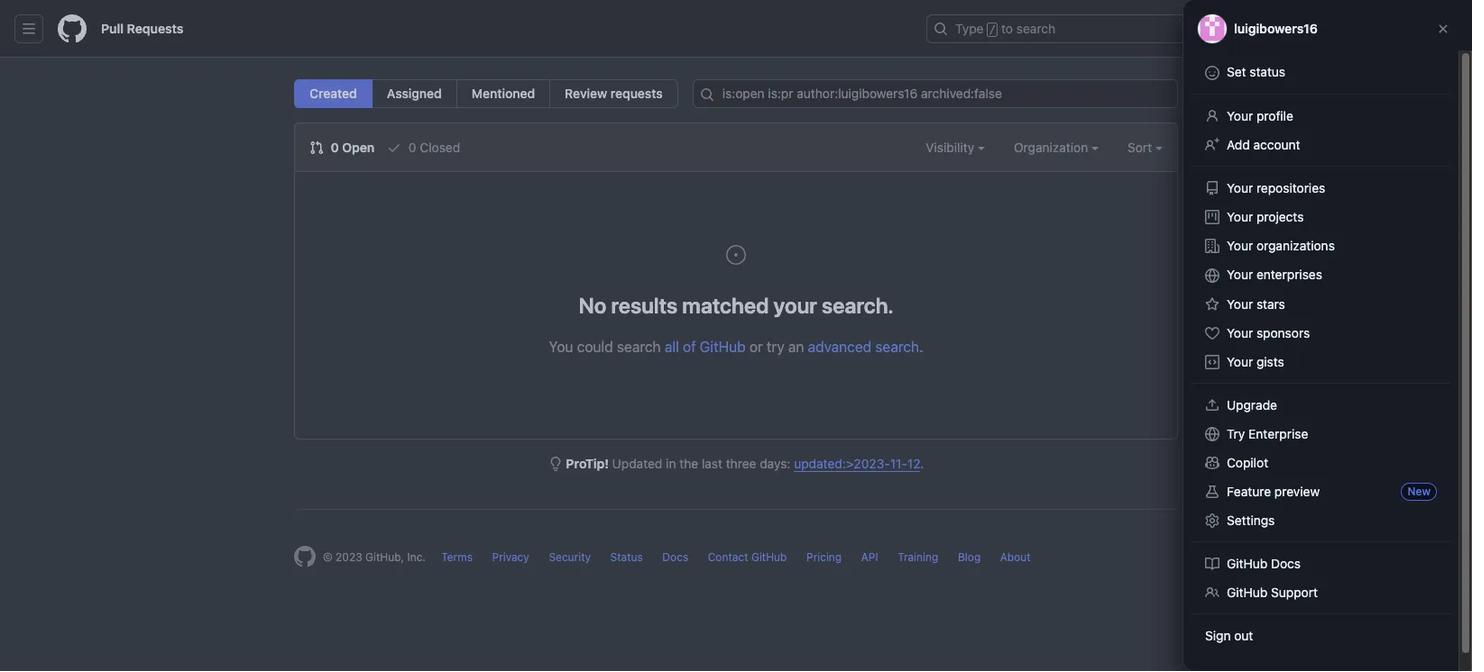 Task type: vqa. For each thing, say whether or not it's contained in the screenshot.
info icon
no



Task type: describe. For each thing, give the bounding box(es) containing it.
homepage image
[[58, 14, 87, 43]]

no
[[579, 293, 606, 318]]

pull requests
[[101, 21, 183, 36]]

try enterprise
[[1227, 427, 1308, 442]]

0 horizontal spatial search
[[617, 339, 661, 355]]

closed
[[420, 140, 460, 155]]

about link
[[1000, 551, 1031, 565]]

results
[[611, 293, 678, 318]]

1 horizontal spatial search
[[875, 339, 919, 355]]

your stars
[[1227, 297, 1285, 312]]

type
[[955, 21, 984, 36]]

github support link
[[1198, 579, 1444, 608]]

training link
[[898, 551, 938, 565]]

blog
[[958, 551, 981, 565]]

feature preview button
[[1198, 478, 1444, 507]]

2023
[[336, 551, 362, 565]]

updated
[[612, 456, 662, 472]]

preview
[[1274, 484, 1320, 500]]

upgrade link
[[1198, 391, 1444, 420]]

search.
[[822, 293, 894, 318]]

search image
[[700, 87, 714, 102]]

github docs
[[1227, 557, 1301, 572]]

visibility
[[926, 140, 978, 155]]

© 2023 github, inc.
[[323, 551, 426, 565]]

protip! updated in the last three days: updated:>2023-11-12 .
[[566, 456, 924, 472]]

review
[[565, 86, 607, 101]]

organization
[[1014, 140, 1091, 155]]

requests
[[611, 86, 663, 101]]

all
[[665, 339, 679, 355]]

api link
[[861, 551, 878, 565]]

the
[[679, 456, 698, 472]]

copilot link
[[1198, 449, 1444, 478]]

pricing link
[[806, 551, 842, 565]]

your for your enterprises
[[1227, 267, 1253, 282]]

assigned link
[[371, 79, 457, 108]]

0 closed link
[[387, 138, 460, 157]]

your for your stars
[[1227, 297, 1253, 312]]

your repositories link
[[1198, 174, 1444, 203]]

your repositories
[[1227, 180, 1325, 196]]

plus image
[[1273, 22, 1287, 36]]

out
[[1234, 629, 1253, 644]]

github right of
[[700, 339, 746, 355]]

updated:>2023-11-12 link
[[794, 456, 920, 472]]

visibility button
[[926, 138, 985, 157]]

github,
[[365, 551, 404, 565]]

your gists
[[1227, 354, 1284, 370]]

mentioned
[[472, 86, 535, 101]]

protip!
[[566, 456, 609, 472]]

sort button
[[1128, 138, 1163, 157]]

0 open link
[[309, 138, 375, 157]]

luigibowers16
[[1234, 21, 1318, 36]]

github support
[[1227, 585, 1318, 601]]

pull
[[101, 21, 124, 36]]

github inside footer
[[751, 551, 787, 565]]

add account
[[1227, 137, 1300, 152]]

profile
[[1256, 108, 1293, 124]]

sort
[[1128, 140, 1152, 155]]

review requests link
[[549, 79, 678, 108]]

github inside github docs link
[[1227, 557, 1268, 572]]

training
[[898, 551, 938, 565]]

github inside the github support link
[[1227, 585, 1268, 601]]

review requests
[[565, 86, 663, 101]]

blog link
[[958, 551, 981, 565]]

set status
[[1227, 64, 1285, 79]]

your
[[774, 293, 817, 318]]

privacy
[[492, 551, 529, 565]]

your enterprises link
[[1198, 261, 1444, 290]]

status
[[1250, 64, 1285, 79]]

copilot
[[1227, 456, 1268, 471]]

12
[[907, 456, 920, 472]]

try
[[1227, 427, 1245, 442]]

command palette image
[[1220, 22, 1235, 36]]

try
[[767, 339, 784, 355]]

/
[[989, 23, 996, 36]]

settings link
[[1198, 507, 1444, 536]]

0 vertical spatial .
[[919, 339, 923, 355]]

repositories
[[1256, 180, 1325, 196]]

github docs link
[[1198, 550, 1444, 579]]

light bulb image
[[548, 457, 562, 472]]

set status button
[[1198, 58, 1444, 87]]

add
[[1227, 137, 1250, 152]]

sign out
[[1205, 629, 1253, 644]]



Task type: locate. For each thing, give the bounding box(es) containing it.
contact github link
[[708, 551, 787, 565]]

your down "your projects"
[[1227, 238, 1253, 253]]

0 closed
[[405, 140, 460, 155]]

footer containing © 2023 github, inc.
[[280, 510, 1192, 613]]

7 your from the top
[[1227, 326, 1253, 341]]

search
[[1016, 21, 1056, 36], [617, 339, 661, 355], [875, 339, 919, 355]]

github down the github docs
[[1227, 585, 1268, 601]]

your projects
[[1227, 209, 1304, 225]]

your organizations link
[[1198, 232, 1444, 261]]

your projects link
[[1198, 203, 1444, 232]]

your inside your projects link
[[1227, 209, 1253, 225]]

organization button
[[1014, 138, 1099, 157]]

issue opened image
[[725, 244, 747, 266]]

1 0 from the left
[[331, 140, 339, 155]]

contact github
[[708, 551, 787, 565]]

your profile link
[[1198, 102, 1444, 131]]

0
[[331, 140, 339, 155], [409, 140, 416, 155]]

check image
[[387, 141, 402, 155]]

sign
[[1205, 629, 1231, 644]]

status
[[610, 551, 643, 565]]

your inside your sponsors link
[[1227, 326, 1253, 341]]

close image
[[1436, 22, 1450, 36]]

add account link
[[1198, 131, 1444, 160]]

your up your stars
[[1227, 267, 1253, 282]]

docs
[[662, 551, 688, 565], [1271, 557, 1301, 572]]

docs link
[[662, 551, 688, 565]]

1 horizontal spatial docs
[[1271, 557, 1301, 572]]

search left all
[[617, 339, 661, 355]]

0 for closed
[[409, 140, 416, 155]]

2 0 from the left
[[409, 140, 416, 155]]

sponsors
[[1256, 326, 1310, 341]]

try enterprise link
[[1198, 420, 1444, 449]]

your left the stars
[[1227, 297, 1253, 312]]

contact
[[708, 551, 748, 565]]

assigned
[[387, 86, 442, 101]]

your sponsors
[[1227, 326, 1310, 341]]

your left gists
[[1227, 354, 1253, 370]]

11-
[[890, 456, 907, 472]]

©
[[323, 551, 333, 565]]

your inside your stars link
[[1227, 297, 1253, 312]]

about
[[1000, 551, 1031, 565]]

0 right check 'icon'
[[409, 140, 416, 155]]

three
[[726, 456, 756, 472]]

pull requests element
[[294, 79, 678, 108]]

triangle down image
[[1291, 21, 1305, 35]]

upgrade
[[1227, 398, 1277, 413]]

search down search.
[[875, 339, 919, 355]]

your for your profile
[[1227, 108, 1253, 124]]

inc.
[[407, 551, 426, 565]]

advanced
[[808, 339, 872, 355]]

Search all issues text field
[[693, 79, 1178, 108]]

docs inside footer
[[662, 551, 688, 565]]

search right to
[[1016, 21, 1056, 36]]

0 open
[[327, 140, 375, 155]]

docs up "support"
[[1271, 557, 1301, 572]]

your up your gists
[[1227, 326, 1253, 341]]

last
[[702, 456, 722, 472]]

or
[[749, 339, 763, 355]]

4 your from the top
[[1227, 238, 1253, 253]]

your for your gists
[[1227, 354, 1253, 370]]

your enterprises
[[1227, 267, 1322, 282]]

enterprise
[[1249, 427, 1308, 442]]

open
[[342, 140, 375, 155]]

.
[[919, 339, 923, 355], [920, 456, 924, 472]]

set
[[1227, 64, 1246, 79]]

gists
[[1256, 354, 1284, 370]]

your left projects
[[1227, 209, 1253, 225]]

github up github support
[[1227, 557, 1268, 572]]

1 vertical spatial .
[[920, 456, 924, 472]]

feature
[[1227, 484, 1271, 500]]

account
[[1253, 137, 1300, 152]]

0 horizontal spatial docs
[[662, 551, 688, 565]]

all of github link
[[665, 339, 746, 355]]

Issues search field
[[693, 79, 1178, 108]]

feature preview
[[1227, 484, 1320, 500]]

settings
[[1227, 513, 1275, 529]]

. right 11-
[[920, 456, 924, 472]]

status link
[[610, 551, 643, 565]]

your organizations
[[1227, 238, 1335, 253]]

your sponsors link
[[1198, 319, 1444, 348]]

your for your organizations
[[1227, 238, 1253, 253]]

8 your from the top
[[1227, 354, 1253, 370]]

your up "your projects"
[[1227, 180, 1253, 196]]

dialog
[[1183, 0, 1472, 672]]

days:
[[760, 456, 791, 472]]

your for your sponsors
[[1227, 326, 1253, 341]]

docs right status
[[662, 551, 688, 565]]

0 horizontal spatial 0
[[331, 140, 339, 155]]

your for your projects
[[1227, 209, 1253, 225]]

your inside your organizations link
[[1227, 238, 1253, 253]]

your for your repositories
[[1227, 180, 1253, 196]]

2 your from the top
[[1227, 180, 1253, 196]]

github right the contact
[[751, 551, 787, 565]]

1 your from the top
[[1227, 108, 1253, 124]]

your inside your enterprises link
[[1227, 267, 1253, 282]]

enterprises
[[1256, 267, 1322, 282]]

6 your from the top
[[1227, 297, 1253, 312]]

sign out link
[[1198, 622, 1444, 651]]

could
[[577, 339, 613, 355]]

0 right "git pull request" "image"
[[331, 140, 339, 155]]

your inside 'your profile' link
[[1227, 108, 1253, 124]]

support
[[1271, 585, 1318, 601]]

requests
[[127, 21, 183, 36]]

matched
[[682, 293, 769, 318]]

your inside the your repositories link
[[1227, 180, 1253, 196]]

your inside your gists link
[[1227, 354, 1253, 370]]

updated:>2023-
[[794, 456, 890, 472]]

. right advanced
[[919, 339, 923, 355]]

footer
[[280, 510, 1192, 613]]

dialog containing luigibowers16
[[1183, 0, 1472, 672]]

github
[[700, 339, 746, 355], [751, 551, 787, 565], [1227, 557, 1268, 572], [1227, 585, 1268, 601]]

your up add
[[1227, 108, 1253, 124]]

your
[[1227, 108, 1253, 124], [1227, 180, 1253, 196], [1227, 209, 1253, 225], [1227, 238, 1253, 253], [1227, 267, 1253, 282], [1227, 297, 1253, 312], [1227, 326, 1253, 341], [1227, 354, 1253, 370]]

security
[[549, 551, 591, 565]]

advanced search link
[[808, 339, 919, 355]]

organizations
[[1256, 238, 1335, 253]]

you could search all of github or try an advanced search .
[[549, 339, 923, 355]]

git pull request image
[[309, 141, 324, 155]]

you
[[549, 339, 573, 355]]

projects
[[1256, 209, 1304, 225]]

to
[[1001, 21, 1013, 36]]

pricing
[[806, 551, 842, 565]]

security link
[[549, 551, 591, 565]]

0 for open
[[331, 140, 339, 155]]

homepage image
[[294, 547, 316, 568]]

your stars link
[[1198, 290, 1444, 319]]

1 horizontal spatial 0
[[409, 140, 416, 155]]

3 your from the top
[[1227, 209, 1253, 225]]

your profile
[[1227, 108, 1293, 124]]

terms
[[441, 551, 473, 565]]

terms link
[[441, 551, 473, 565]]

2 horizontal spatial search
[[1016, 21, 1056, 36]]

of
[[683, 339, 696, 355]]

5 your from the top
[[1227, 267, 1253, 282]]

type / to search
[[955, 21, 1056, 36]]

api
[[861, 551, 878, 565]]



